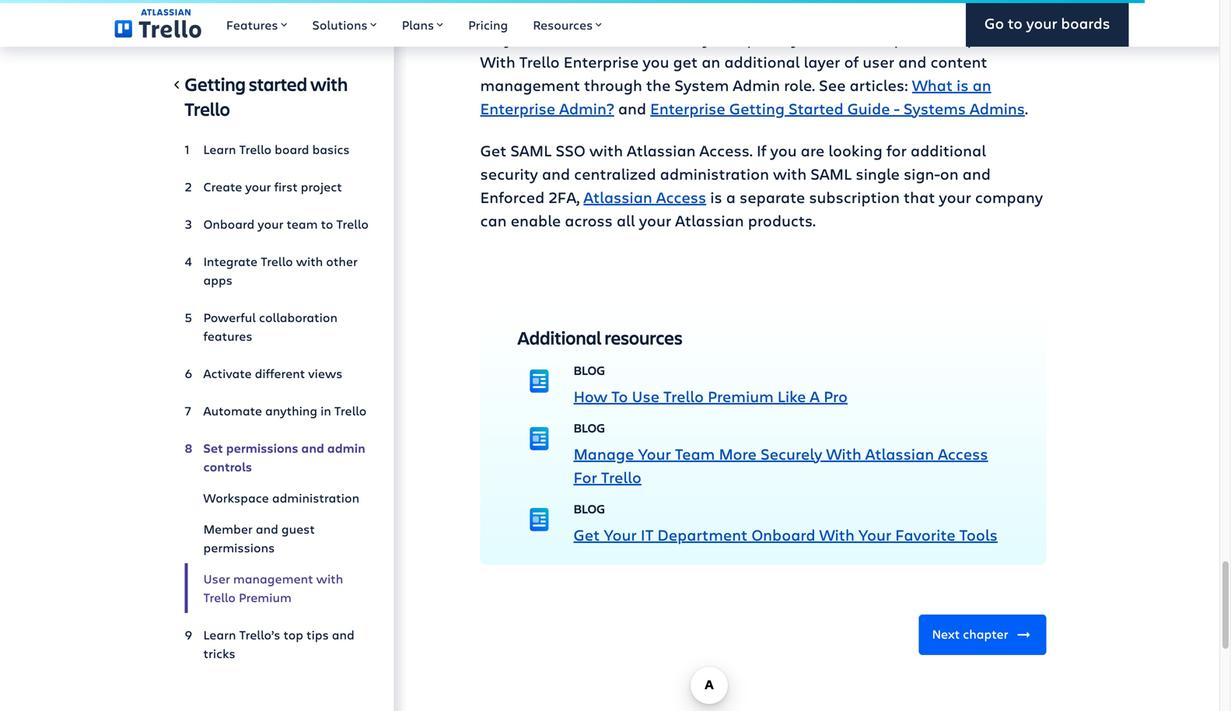 Task type: vqa. For each thing, say whether or not it's contained in the screenshot.
Next chapter link
yes



Task type: locate. For each thing, give the bounding box(es) containing it.
blog
[[574, 362, 605, 378], [574, 420, 605, 436], [574, 500, 605, 517]]

getting down admin
[[730, 97, 785, 118]]

with inside blog manage your team more securely with atlassian access for trello
[[827, 443, 862, 464]]

get inside blog get your it department onboard with your favorite tools
[[574, 524, 600, 545]]

0 vertical spatial with
[[480, 51, 516, 72]]

3 blog from the top
[[574, 500, 605, 517]]

1 horizontal spatial access
[[938, 443, 988, 464]]

0 horizontal spatial access
[[656, 186, 707, 207]]

learn trello board basics
[[203, 141, 350, 158]]

management inside 'do you need to enforce security and privacy across multiple workspaces? with trello enterprise you get an additional layer of user and content management through the system admin role. see articles:'
[[480, 74, 580, 95]]

across
[[804, 27, 852, 48], [565, 210, 613, 231]]

blog get your it department onboard with your favorite tools
[[574, 500, 998, 545]]

trello's
[[239, 626, 280, 643]]

get up enforced
[[480, 139, 507, 160]]

1 vertical spatial security
[[480, 163, 538, 184]]

1 vertical spatial additional
[[911, 139, 987, 160]]

integrate trello with other apps
[[203, 253, 358, 288]]

through
[[584, 74, 642, 95]]

1 horizontal spatial management
[[480, 74, 580, 95]]

team
[[675, 443, 715, 464]]

resources
[[533, 16, 593, 33]]

atlassian inside "is a separate subscription that your company can enable across all your atlassian products."
[[675, 210, 744, 231]]

enterprise inside 'do you need to enforce security and privacy across multiple workspaces? with trello enterprise you get an additional layer of user and content management through the system admin role. see articles:'
[[564, 51, 639, 72]]

you right do
[[505, 27, 531, 48]]

automate anything in trello
[[203, 402, 367, 419]]

getting left started
[[185, 72, 246, 96]]

to right go
[[1008, 13, 1023, 33]]

0 vertical spatial get
[[480, 139, 507, 160]]

0 vertical spatial getting
[[185, 72, 246, 96]]

your left team on the right bottom of page
[[638, 443, 671, 464]]

0 horizontal spatial you
[[505, 27, 531, 48]]

permissions down member
[[203, 539, 275, 556]]

admin?
[[560, 97, 614, 118]]

to right the need
[[576, 27, 591, 48]]

you right if
[[771, 139, 797, 160]]

1 horizontal spatial administration
[[660, 163, 769, 184]]

premium left like
[[708, 385, 774, 406]]

is inside what is an enterprise admin?
[[957, 74, 969, 95]]

is left a
[[710, 186, 723, 207]]

0 horizontal spatial management
[[233, 570, 313, 587]]

onboard down manage your team more securely with atlassian access for trello link
[[752, 524, 816, 545]]

0 vertical spatial learn
[[203, 141, 236, 158]]

and left guest
[[256, 520, 278, 537]]

1 vertical spatial an
[[973, 74, 992, 95]]

your for it
[[604, 524, 637, 545]]

0 vertical spatial permissions
[[226, 440, 298, 456]]

0 vertical spatial premium
[[708, 385, 774, 406]]

trello inside blog manage your team more securely with atlassian access for trello
[[601, 466, 642, 487]]

1 horizontal spatial security
[[653, 27, 711, 48]]

with right started
[[310, 72, 348, 96]]

1 horizontal spatial enterprise
[[564, 51, 639, 72]]

and left admin
[[301, 440, 324, 456]]

0 horizontal spatial is
[[710, 186, 723, 207]]

next chapter link
[[919, 614, 1047, 655]]

plans button
[[389, 0, 456, 47]]

1 blog from the top
[[574, 362, 605, 378]]

0 horizontal spatial an
[[702, 51, 721, 72]]

you up the the
[[643, 51, 669, 72]]

admin
[[327, 440, 365, 456]]

0 horizontal spatial additional
[[725, 51, 800, 72]]

1 vertical spatial across
[[565, 210, 613, 231]]

2 vertical spatial you
[[771, 139, 797, 160]]

0 vertical spatial management
[[480, 74, 580, 95]]

.
[[1025, 97, 1028, 118]]

pricing link
[[456, 0, 521, 47]]

0 horizontal spatial onboard
[[203, 215, 255, 232]]

sign-
[[904, 163, 940, 184]]

learn up create
[[203, 141, 236, 158]]

single
[[856, 163, 900, 184]]

saml down are
[[811, 163, 852, 184]]

your left 'it'
[[604, 524, 637, 545]]

and inside the member and guest permissions
[[256, 520, 278, 537]]

1 horizontal spatial additional
[[911, 139, 987, 160]]

create
[[203, 178, 242, 195]]

system
[[675, 74, 729, 95]]

0 horizontal spatial premium
[[239, 589, 292, 606]]

permissions up controls
[[226, 440, 298, 456]]

security up get on the right
[[653, 27, 711, 48]]

learn inside learn trello board basics 'link'
[[203, 141, 236, 158]]

an up "system"
[[702, 51, 721, 72]]

enterprise down "system"
[[650, 97, 726, 118]]

guide
[[848, 97, 890, 118]]

chapter
[[963, 625, 1009, 642]]

blog inside blog manage your team more securely with atlassian access for trello
[[574, 420, 605, 436]]

how
[[574, 385, 608, 406]]

1 vertical spatial getting
[[730, 97, 785, 118]]

permissions
[[226, 440, 298, 456], [203, 539, 275, 556]]

set permissions and admin controls
[[203, 440, 365, 475]]

0 horizontal spatial enterprise
[[480, 97, 556, 118]]

1 horizontal spatial getting
[[730, 97, 785, 118]]

across inside 'do you need to enforce security and privacy across multiple workspaces? with trello enterprise you get an additional layer of user and content management through the system admin role. see articles:'
[[804, 27, 852, 48]]

what
[[912, 74, 953, 95]]

to inside onboard your team to trello link
[[321, 215, 333, 232]]

saml
[[511, 139, 552, 160], [811, 163, 852, 184]]

management down the need
[[480, 74, 580, 95]]

0 vertical spatial access
[[656, 186, 707, 207]]

learn for learn trello board basics
[[203, 141, 236, 158]]

premium
[[708, 385, 774, 406], [239, 589, 292, 606]]

0 vertical spatial onboard
[[203, 215, 255, 232]]

onboard your team to trello
[[203, 215, 369, 232]]

enterprise inside what is an enterprise admin?
[[480, 97, 556, 118]]

1 vertical spatial learn
[[203, 626, 236, 643]]

management down member and guest permissions link
[[233, 570, 313, 587]]

premium up trello's
[[239, 589, 292, 606]]

additional up admin
[[725, 51, 800, 72]]

1 vertical spatial permissions
[[203, 539, 275, 556]]

1 vertical spatial get
[[574, 524, 600, 545]]

getting
[[185, 72, 246, 96], [730, 97, 785, 118]]

1 vertical spatial access
[[938, 443, 988, 464]]

2 vertical spatial with
[[820, 524, 855, 545]]

administration up guest
[[272, 489, 359, 506]]

0 horizontal spatial across
[[565, 210, 613, 231]]

2 vertical spatial blog
[[574, 500, 605, 517]]

management
[[480, 74, 580, 95], [233, 570, 313, 587]]

resources
[[605, 325, 683, 350]]

sso
[[556, 139, 586, 160]]

with inside blog get your it department onboard with your favorite tools
[[820, 524, 855, 545]]

with inside 'do you need to enforce security and privacy across multiple workspaces? with trello enterprise you get an additional layer of user and content management through the system admin role. see articles:'
[[480, 51, 516, 72]]

and inside set permissions and admin controls
[[301, 440, 324, 456]]

and left 'privacy'
[[715, 27, 743, 48]]

1 horizontal spatial an
[[973, 74, 992, 95]]

1 horizontal spatial you
[[643, 51, 669, 72]]

to inside 'do you need to enforce security and privacy across multiple workspaces? with trello enterprise you get an additional layer of user and content management through the system admin role. see articles:'
[[576, 27, 591, 48]]

1 horizontal spatial get
[[574, 524, 600, 545]]

2 horizontal spatial to
[[1008, 13, 1023, 33]]

get
[[673, 51, 698, 72]]

your inside blog manage your team more securely with atlassian access for trello
[[638, 443, 671, 464]]

controls
[[203, 458, 252, 475]]

manage
[[574, 443, 634, 464]]

first
[[274, 178, 298, 195]]

1 horizontal spatial onboard
[[752, 524, 816, 545]]

get saml sso with atlassian access. if you are looking for additional security and centralized administration with saml single sign-on and enforced 2fa,
[[480, 139, 991, 207]]

security inside 'do you need to enforce security and privacy across multiple workspaces? with trello enterprise you get an additional layer of user and content management through the system admin role. see articles:'
[[653, 27, 711, 48]]

learn trello board basics link
[[185, 134, 369, 165]]

on
[[940, 163, 959, 184]]

2 blog from the top
[[574, 420, 605, 436]]

with for manage your team more securely with atlassian access for trello
[[827, 443, 862, 464]]

member and guest permissions link
[[185, 513, 369, 563]]

different
[[255, 365, 305, 382]]

enterprise up 'through'
[[564, 51, 639, 72]]

1 horizontal spatial your
[[638, 443, 671, 464]]

enterprise left admin?
[[480, 97, 556, 118]]

powerful collaboration features
[[203, 309, 338, 344]]

1 learn from the top
[[203, 141, 236, 158]]

of
[[844, 51, 859, 72]]

multiple
[[856, 27, 917, 48]]

1 vertical spatial you
[[643, 51, 669, 72]]

0 vertical spatial administration
[[660, 163, 769, 184]]

collaboration
[[259, 309, 338, 326]]

page progress progress bar
[[0, 0, 1145, 3]]

trello inside 'getting started with trello'
[[185, 96, 230, 121]]

an up admins
[[973, 74, 992, 95]]

0 vertical spatial security
[[653, 27, 711, 48]]

1 vertical spatial blog
[[574, 420, 605, 436]]

and inside learn trello's top tips and tricks
[[332, 626, 355, 643]]

additional up the on
[[911, 139, 987, 160]]

articles:
[[850, 74, 909, 95]]

trello inside user management with trello premium
[[203, 589, 236, 606]]

1 horizontal spatial across
[[804, 27, 852, 48]]

0 vertical spatial across
[[804, 27, 852, 48]]

features button
[[214, 0, 300, 47]]

resources button
[[521, 0, 615, 47]]

do you need to enforce security and privacy across multiple workspaces? with trello enterprise you get an additional layer of user and content management through the system admin role. see articles:
[[480, 27, 1019, 95]]

0 horizontal spatial to
[[321, 215, 333, 232]]

a
[[726, 186, 736, 207]]

an inside what is an enterprise admin?
[[973, 74, 992, 95]]

can
[[480, 210, 507, 231]]

getting started with trello
[[185, 72, 348, 121]]

securely
[[761, 443, 823, 464]]

with
[[310, 72, 348, 96], [590, 139, 623, 160], [773, 163, 807, 184], [296, 253, 323, 270], [316, 570, 343, 587]]

2 horizontal spatial enterprise
[[650, 97, 726, 118]]

additional resources
[[518, 325, 683, 350]]

plans
[[402, 16, 434, 33]]

your left favorite
[[859, 524, 892, 545]]

1 vertical spatial administration
[[272, 489, 359, 506]]

powerful collaboration features link
[[185, 302, 369, 352]]

atlassian access
[[584, 186, 707, 207]]

0 horizontal spatial administration
[[272, 489, 359, 506]]

and right tips
[[332, 626, 355, 643]]

like
[[778, 385, 806, 406]]

0 horizontal spatial security
[[480, 163, 538, 184]]

0 vertical spatial an
[[702, 51, 721, 72]]

administration down access.
[[660, 163, 769, 184]]

1 vertical spatial management
[[233, 570, 313, 587]]

0 horizontal spatial your
[[604, 524, 637, 545]]

1 vertical spatial onboard
[[752, 524, 816, 545]]

onboard up integrate
[[203, 215, 255, 232]]

getting started with trello link
[[185, 72, 369, 128]]

security up enforced
[[480, 163, 538, 184]]

tricks
[[203, 645, 235, 662]]

with up tips
[[316, 570, 343, 587]]

across down the 2fa,
[[565, 210, 613, 231]]

solutions
[[312, 16, 368, 33]]

1 horizontal spatial is
[[957, 74, 969, 95]]

0 vertical spatial additional
[[725, 51, 800, 72]]

workspace administration
[[203, 489, 359, 506]]

enterprise getting started guide - systems admins link
[[650, 97, 1025, 118]]

your down the on
[[939, 186, 972, 207]]

all
[[617, 210, 635, 231]]

0 vertical spatial blog
[[574, 362, 605, 378]]

set
[[203, 440, 223, 456]]

learn inside learn trello's top tips and tricks
[[203, 626, 236, 643]]

see
[[819, 74, 846, 95]]

across up layer
[[804, 27, 852, 48]]

learn up tricks at the left bottom of page
[[203, 626, 236, 643]]

0 horizontal spatial get
[[480, 139, 507, 160]]

with inside 'getting started with trello'
[[310, 72, 348, 96]]

with up centralized
[[590, 139, 623, 160]]

0 vertical spatial is
[[957, 74, 969, 95]]

with for user management with trello premium
[[316, 570, 343, 587]]

learn for learn trello's top tips and tricks
[[203, 626, 236, 643]]

go to your boards
[[985, 13, 1111, 33]]

blog for manage
[[574, 420, 605, 436]]

getting inside 'getting started with trello'
[[185, 72, 246, 96]]

additional inside get saml sso with atlassian access. if you are looking for additional security and centralized administration with saml single sign-on and enforced 2fa,
[[911, 139, 987, 160]]

an inside 'do you need to enforce security and privacy across multiple workspaces? with trello enterprise you get an additional layer of user and content management through the system admin role. see articles:'
[[702, 51, 721, 72]]

is down content
[[957, 74, 969, 95]]

blog up manage
[[574, 420, 605, 436]]

saml left sso
[[511, 139, 552, 160]]

trello inside 'link'
[[239, 141, 272, 158]]

1 horizontal spatial to
[[576, 27, 591, 48]]

permissions inside set permissions and admin controls
[[226, 440, 298, 456]]

1 vertical spatial with
[[827, 443, 862, 464]]

1 horizontal spatial premium
[[708, 385, 774, 406]]

0 vertical spatial you
[[505, 27, 531, 48]]

blog up how
[[574, 362, 605, 378]]

blog inside blog how to use trello premium like a pro
[[574, 362, 605, 378]]

with
[[480, 51, 516, 72], [827, 443, 862, 464], [820, 524, 855, 545]]

with inside integrate trello with other apps
[[296, 253, 323, 270]]

1 vertical spatial saml
[[811, 163, 852, 184]]

user
[[203, 570, 230, 587]]

0 horizontal spatial getting
[[185, 72, 246, 96]]

is a separate subscription that your company can enable across all your atlassian products.
[[480, 186, 1043, 231]]

1 vertical spatial premium
[[239, 589, 292, 606]]

atlassian inside blog manage your team more securely with atlassian access for trello
[[866, 443, 934, 464]]

blog down "for"
[[574, 500, 605, 517]]

0 vertical spatial saml
[[511, 139, 552, 160]]

additional
[[518, 325, 602, 350]]

1 vertical spatial is
[[710, 186, 723, 207]]

to
[[1008, 13, 1023, 33], [576, 27, 591, 48], [321, 215, 333, 232]]

blog inside blog get your it department onboard with your favorite tools
[[574, 500, 605, 517]]

2 horizontal spatial you
[[771, 139, 797, 160]]

2 learn from the top
[[203, 626, 236, 643]]

to right team
[[321, 215, 333, 232]]

with inside user management with trello premium
[[316, 570, 343, 587]]

automate
[[203, 402, 262, 419]]

with left other
[[296, 253, 323, 270]]

member and guest permissions
[[203, 520, 315, 556]]

get down "for"
[[574, 524, 600, 545]]

blog how to use trello premium like a pro
[[574, 362, 848, 406]]



Task type: describe. For each thing, give the bounding box(es) containing it.
with for get your it department onboard with your favorite tools
[[820, 524, 855, 545]]

atlassian inside get saml sso with atlassian access. if you are looking for additional security and centralized administration with saml single sign-on and enforced 2fa,
[[627, 139, 696, 160]]

enforced
[[480, 186, 545, 207]]

0 horizontal spatial saml
[[511, 139, 552, 160]]

blog for how
[[574, 362, 605, 378]]

automate anything in trello link
[[185, 395, 369, 426]]

premium inside user management with trello premium
[[239, 589, 292, 606]]

trello inside integrate trello with other apps
[[261, 253, 293, 270]]

manage your team more securely with atlassian access for trello link
[[574, 443, 988, 487]]

to
[[612, 385, 628, 406]]

enforce
[[595, 27, 649, 48]]

tools
[[960, 524, 998, 545]]

integrate
[[203, 253, 258, 270]]

pricing
[[468, 16, 508, 33]]

additional inside 'do you need to enforce security and privacy across multiple workspaces? with trello enterprise you get an additional layer of user and content management through the system admin role. see articles:'
[[725, 51, 800, 72]]

features
[[203, 328, 252, 344]]

administration inside get saml sso with atlassian access. if you are looking for additional security and centralized administration with saml single sign-on and enforced 2fa,
[[660, 163, 769, 184]]

favorite
[[896, 524, 956, 545]]

trello inside 'do you need to enforce security and privacy across multiple workspaces? with trello enterprise you get an additional layer of user and content management through the system admin role. see articles:'
[[519, 51, 560, 72]]

department
[[658, 524, 748, 545]]

admin
[[733, 74, 780, 95]]

board
[[275, 141, 309, 158]]

member
[[203, 520, 253, 537]]

onboard inside blog get your it department onboard with your favorite tools
[[752, 524, 816, 545]]

activate
[[203, 365, 252, 382]]

views
[[308, 365, 343, 382]]

centralized
[[574, 163, 656, 184]]

enable
[[511, 210, 561, 231]]

user management with trello premium
[[203, 570, 343, 606]]

top
[[284, 626, 303, 643]]

premium inside blog how to use trello premium like a pro
[[708, 385, 774, 406]]

more
[[719, 443, 757, 464]]

your down atlassian access link
[[639, 210, 672, 231]]

go
[[985, 13, 1004, 33]]

use
[[632, 385, 660, 406]]

and up the 2fa,
[[542, 163, 570, 184]]

powerful
[[203, 309, 256, 326]]

and up the what
[[899, 51, 927, 72]]

1 horizontal spatial saml
[[811, 163, 852, 184]]

create your first project link
[[185, 171, 369, 202]]

role.
[[784, 74, 815, 95]]

workspace
[[203, 489, 269, 506]]

that
[[904, 186, 935, 207]]

security inside get saml sso with atlassian access. if you are looking for additional security and centralized administration with saml single sign-on and enforced 2fa,
[[480, 163, 538, 184]]

set permissions and admin controls link
[[185, 433, 369, 482]]

management inside user management with trello premium
[[233, 570, 313, 587]]

to for onboard your team to trello
[[321, 215, 333, 232]]

to for do you need to enforce security and privacy across multiple workspaces? with trello enterprise you get an additional layer of user and content management through the system admin role. see articles:
[[576, 27, 591, 48]]

atlassian trello image
[[115, 9, 201, 38]]

started
[[789, 97, 844, 118]]

you inside get saml sso with atlassian access. if you are looking for additional security and centralized administration with saml single sign-on and enforced 2fa,
[[771, 139, 797, 160]]

features
[[226, 16, 278, 33]]

go to your boards link
[[966, 0, 1129, 47]]

and down 'through'
[[618, 97, 647, 118]]

trello inside blog how to use trello premium like a pro
[[664, 385, 704, 406]]

workspace administration link
[[185, 482, 369, 513]]

the
[[646, 74, 671, 95]]

to inside go to your boards link
[[1008, 13, 1023, 33]]

next
[[932, 625, 960, 642]]

systems
[[904, 97, 966, 118]]

your left team
[[258, 215, 284, 232]]

apps
[[203, 272, 233, 288]]

and enterprise getting started guide - systems admins .
[[614, 97, 1028, 118]]

activate different views link
[[185, 358, 369, 389]]

activate different views
[[203, 365, 343, 382]]

how to use trello premium like a pro link
[[574, 385, 848, 406]]

if
[[757, 139, 767, 160]]

what is an enterprise admin? link
[[480, 74, 992, 118]]

need
[[535, 27, 572, 48]]

2 horizontal spatial your
[[859, 524, 892, 545]]

atlassian access link
[[584, 186, 707, 207]]

learn trello's top tips and tricks link
[[185, 619, 369, 669]]

for
[[887, 139, 907, 160]]

tips
[[307, 626, 329, 643]]

layer
[[804, 51, 841, 72]]

and right the on
[[963, 163, 991, 184]]

what is an enterprise admin?
[[480, 74, 992, 118]]

a
[[810, 385, 820, 406]]

content
[[931, 51, 988, 72]]

with for getting started with trello
[[310, 72, 348, 96]]

your for team
[[638, 443, 671, 464]]

for
[[574, 466, 597, 487]]

your left the first
[[245, 178, 271, 195]]

with up separate
[[773, 163, 807, 184]]

guest
[[282, 520, 315, 537]]

your left the boards
[[1027, 13, 1058, 33]]

blog for get
[[574, 500, 605, 517]]

do
[[480, 27, 501, 48]]

boards
[[1061, 13, 1111, 33]]

pro
[[824, 385, 848, 406]]

permissions inside the member and guest permissions
[[203, 539, 275, 556]]

blog manage your team more securely with atlassian access for trello
[[574, 420, 988, 487]]

anything
[[265, 402, 317, 419]]

solutions button
[[300, 0, 389, 47]]

get inside get saml sso with atlassian access. if you are looking for additional security and centralized administration with saml single sign-on and enforced 2fa,
[[480, 139, 507, 160]]

separate
[[740, 186, 805, 207]]

project
[[301, 178, 342, 195]]

-
[[894, 97, 900, 118]]

with for integrate trello with other apps
[[296, 253, 323, 270]]

is inside "is a separate subscription that your company can enable across all your atlassian products."
[[710, 186, 723, 207]]

integrate trello with other apps link
[[185, 246, 369, 296]]

access inside blog manage your team more securely with atlassian access for trello
[[938, 443, 988, 464]]

it
[[641, 524, 654, 545]]

across inside "is a separate subscription that your company can enable across all your atlassian products."
[[565, 210, 613, 231]]

get your it department onboard with your favorite tools link
[[574, 524, 998, 545]]



